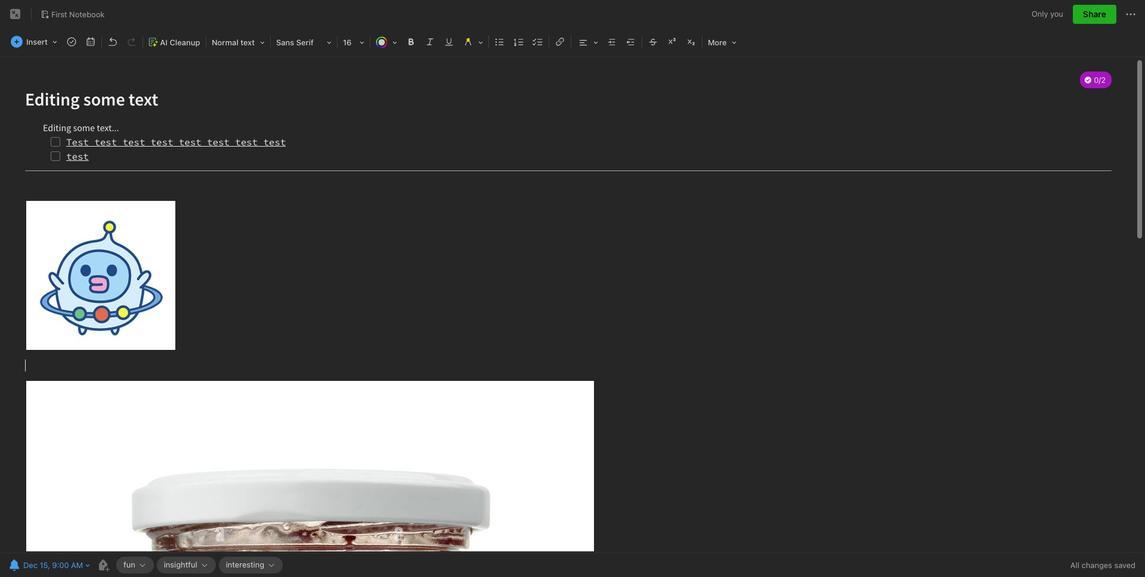 Task type: locate. For each thing, give the bounding box(es) containing it.
9:00
[[52, 561, 69, 570]]

all
[[1071, 561, 1080, 570]]

strikethrough image
[[645, 33, 661, 50]]

Font color field
[[372, 33, 401, 51]]

first
[[51, 9, 67, 19]]

sans
[[276, 38, 294, 47]]

add tag image
[[96, 558, 110, 573]]

15,
[[40, 561, 50, 570]]

indent image
[[604, 33, 620, 50]]

notebook
[[69, 9, 105, 19]]

interesting
[[226, 560, 264, 570]]

Font family field
[[272, 33, 336, 51]]

serif
[[296, 38, 314, 47]]

Edit reminder field
[[6, 557, 91, 574]]

calendar event image
[[82, 33, 99, 50]]

fun button
[[116, 557, 154, 574]]

dec 15, 9:00 am
[[23, 561, 83, 570]]

bulleted list image
[[491, 33, 508, 50]]

undo image
[[104, 33, 121, 50]]

fun Tag actions field
[[135, 561, 147, 570]]

insightful Tag actions field
[[197, 561, 209, 570]]

share
[[1083, 9, 1106, 19]]

Note Editor text field
[[0, 57, 1145, 553]]

dec
[[23, 561, 38, 570]]

you
[[1050, 9, 1063, 19]]

numbered list image
[[511, 33, 527, 50]]

only you
[[1032, 9, 1063, 19]]

italic image
[[422, 33, 438, 50]]



Task type: describe. For each thing, give the bounding box(es) containing it.
Font size field
[[339, 33, 369, 51]]

insert
[[26, 37, 48, 47]]

underline image
[[441, 33, 457, 50]]

first notebook button
[[36, 6, 109, 23]]

ai
[[160, 38, 168, 47]]

dec 15, 9:00 am button
[[6, 557, 84, 574]]

all changes saved
[[1071, 561, 1136, 570]]

am
[[71, 561, 83, 570]]

normal
[[212, 38, 238, 47]]

saved
[[1114, 561, 1136, 570]]

note window element
[[0, 0, 1145, 577]]

16
[[343, 38, 352, 47]]

Highlight field
[[459, 33, 487, 51]]

changes
[[1082, 561, 1112, 570]]

ai cleanup button
[[144, 33, 205, 51]]

superscript image
[[664, 33, 681, 50]]

More field
[[704, 33, 741, 51]]

first notebook
[[51, 9, 105, 19]]

Heading level field
[[208, 33, 269, 51]]

share button
[[1073, 5, 1117, 24]]

normal text
[[212, 38, 255, 47]]

interesting Tag actions field
[[264, 561, 276, 570]]

More actions field
[[1124, 5, 1138, 24]]

more
[[708, 38, 727, 47]]

insightful button
[[157, 557, 216, 574]]

sans serif
[[276, 38, 314, 47]]

more actions image
[[1124, 7, 1138, 21]]

insightful
[[164, 560, 197, 570]]

bold image
[[403, 33, 419, 50]]

insert link image
[[552, 33, 568, 50]]

Alignment field
[[573, 33, 602, 51]]

interesting button
[[219, 557, 283, 574]]

only
[[1032, 9, 1048, 19]]

text
[[241, 38, 255, 47]]

outdent image
[[623, 33, 639, 50]]

checklist image
[[530, 33, 546, 50]]

task image
[[63, 33, 80, 50]]

cleanup
[[170, 38, 200, 47]]

ai cleanup
[[160, 38, 200, 47]]

subscript image
[[683, 33, 700, 50]]

collapse note image
[[8, 7, 23, 21]]

fun
[[124, 560, 135, 570]]

Insert field
[[8, 33, 61, 50]]



Task type: vqa. For each thing, say whether or not it's contained in the screenshot.
Ruby Anderson field at the top left of page
no



